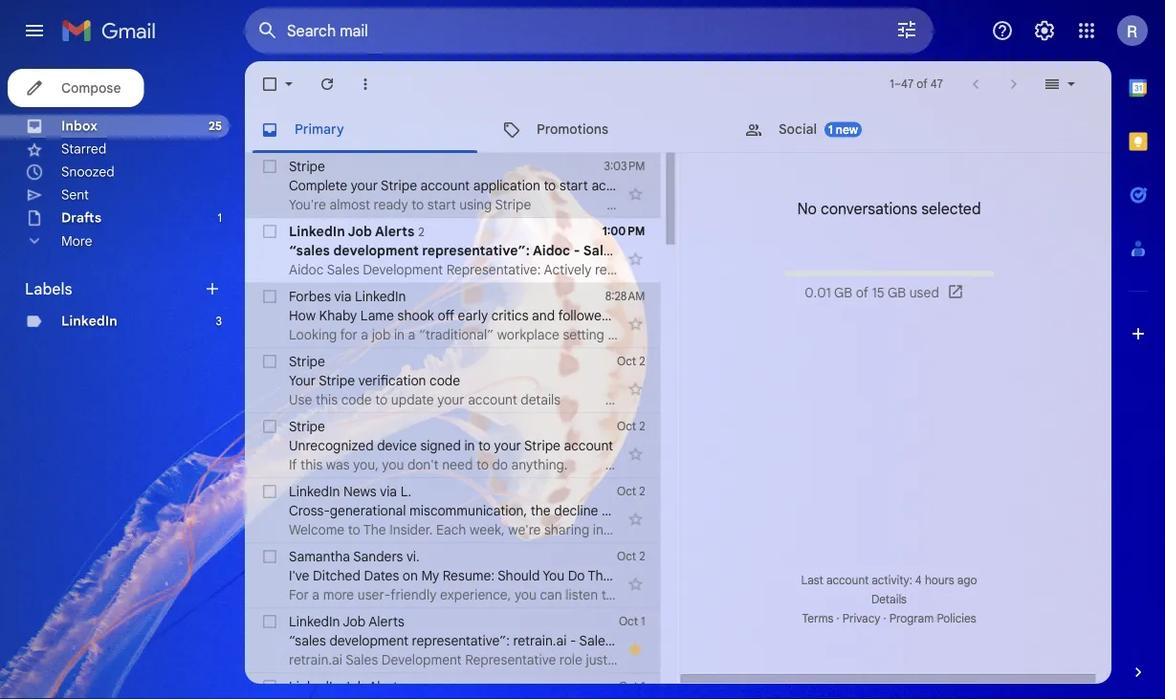 Task type: describe. For each thing, give the bounding box(es) containing it.
i've
[[289, 567, 310, 584]]

ago
[[957, 574, 977, 588]]

your inside the stripe unrecognized device signed in to your stripe account if this was you, you don't need to do anything. ‌ ‌ ‌ ‌ ‌ ‌ ‌ ‌ ‌ ‌ ‌ ‌ ‌ ‌ ‌ ‌ ‌ ‌ ‌ ‌ ‌ ‌ ‌ ‌ ‌ ‌ ‌ ‌ ‌ ‌ ‌ ‌ ‌ ‌ ‌ ‌ ‌ ‌ ‌ ‌ ‌ ‌ ‌ ‌ ‌ ‌ ‌ ‌ ‌ ‌ ‌ ‌ ‌ ‌ ‌ ‌ ‌ ‌ ‌ ‌ ‌ ‌ ‌ ‌ ‌ ‌ ‌ ‌ ‌ ‌ ‌ ‌ ‌ ‌ ‌
[[494, 437, 521, 454]]

more image
[[356, 75, 375, 94]]

ditched
[[313, 567, 361, 584]]

linkedin for linkedin news via l.
[[289, 483, 340, 500]]

in
[[464, 437, 475, 454]]

4
[[915, 574, 922, 588]]

labels heading
[[25, 279, 203, 299]]

l.
[[401, 483, 412, 500]]

3:03 pm
[[604, 159, 645, 174]]

followed
[[558, 307, 610, 324]]

oct for anything.
[[617, 420, 636, 434]]

representative": inside linkedin job alerts 2 "sales development representative": aidoc - sales development representative and more aidoc sales development representative: actively recruiting ͏ ͏ ͏ ͏ ͏ ͏ ͏ ͏ ͏ ͏ ͏ ͏ ͏ ͏ ͏ ͏ ͏ ͏ ͏ ͏ ͏ ͏ ͏ ͏ ͏ ͏ ͏ ͏ ͏ ͏ ͏ ͏ ͏ ͏ ͏ ͏ ͏ ͏ ͏ ͏ ͏ ͏ ͏ ͏ ͏ ͏ ͏ ͏ ͏ ͏ ͏ ͏ ͏ ͏ ͏ ͏ ͏ ͏ ͏ ͏ ͏ ͏ ͏ ͏ ͏ ͏ ͏ ͏ ͏ ͏ ͏
[[422, 242, 530, 259]]

swift's
[[802, 502, 842, 519]]

more
[[61, 233, 92, 250]]

oct 2 for anything.
[[617, 420, 645, 434]]

hours
[[925, 574, 954, 588]]

how
[[289, 307, 316, 324]]

user-
[[358, 587, 391, 603]]

actively
[[544, 261, 592, 278]]

alerts for representative":
[[369, 613, 405, 630]]

oct for friendly
[[617, 550, 636, 564]]

5 row from the top
[[245, 413, 825, 478]]

privacy link
[[842, 612, 880, 626]]

if
[[289, 456, 297, 473]]

economy
[[845, 502, 901, 519]]

you're
[[289, 196, 326, 213]]

4 row from the top
[[245, 348, 828, 413]]

promotions tab
[[487, 107, 728, 153]]

1 new
[[829, 122, 858, 137]]

stripe right your
[[319, 372, 355, 389]]

to right in
[[479, 437, 491, 454]]

used
[[909, 284, 939, 301]]

taylor
[[763, 502, 799, 519]]

sent
[[61, 187, 89, 203]]

off
[[438, 307, 455, 324]]

his
[[613, 307, 631, 324]]

ready
[[374, 196, 408, 213]]

compose button
[[8, 69, 144, 107]]

this inside stripe your stripe verification code use this code to update your account details ‌ ‌ ‌ ‌ ‌ ‌ ‌ ‌ ‌ ‌ ‌ ‌ ‌ ‌ ‌ ‌ ‌ ‌ ‌ ‌ ‌ ‌ ‌ ‌ ‌ ‌ ‌ ‌ ‌ ‌ ‌ ‌ ‌ ‌ ‌ ‌ ‌ ‌ ‌ ‌ ‌ ‌ ‌ ‌ ‌ ‌ ‌ ‌ ‌ ‌ ‌ ‌ ‌ ‌ ‌ ‌ ‌ ‌ ‌ ‌ ‌ ‌ ‌ ‌ ‌ ‌ ‌ ‌ ‌ ‌ ‌ ‌ ‌ ‌ ‌ ‌ ‌ ‌
[[316, 391, 338, 408]]

linkedin for linkedin job alerts "sales development representative": retrain.ai - sales development representative and more retrain.ai sales development representative role just posted ͏ ͏ ͏ ͏ ͏ ͏ ͏ ͏ ͏ ͏ ͏ ͏ ͏ ͏ ͏ ͏ ͏ ͏ ͏ ͏ ͏ ͏ ͏ ͏ ͏ ͏ ͏ ͏ ͏ ͏ ͏ ͏ ͏ ͏ ͏ ͏ ͏ ͏ ͏ ͏ ͏ ͏ ͏ ͏ ͏ ͏ ͏ ͏ ͏ ͏ ͏ ͏ ͏ ͏ ͏ ͏ ͏ ͏ ͏ ͏ ͏ ͏ ͏ ͏ ͏ ͏ ͏ ͏ ͏ ͏
[[289, 613, 340, 630]]

oct up an
[[617, 485, 636, 499]]

development up "recruiting"
[[622, 242, 709, 259]]

linkedin for linkedin
[[61, 313, 117, 330]]

3 oct 2 from the top
[[617, 485, 645, 499]]

an
[[618, 502, 633, 519]]

job for development
[[343, 613, 366, 630]]

inbox link
[[61, 118, 98, 134]]

to inside stripe your stripe verification code use this code to update your account details ‌ ‌ ‌ ‌ ‌ ‌ ‌ ‌ ‌ ‌ ‌ ‌ ‌ ‌ ‌ ‌ ‌ ‌ ‌ ‌ ‌ ‌ ‌ ‌ ‌ ‌ ‌ ‌ ‌ ‌ ‌ ‌ ‌ ‌ ‌ ‌ ‌ ‌ ‌ ‌ ‌ ‌ ‌ ‌ ‌ ‌ ‌ ‌ ‌ ‌ ‌ ‌ ‌ ‌ ‌ ‌ ‌ ‌ ‌ ‌ ‌ ‌ ‌ ‌ ‌ ‌ ‌ ‌ ‌ ‌ ‌ ‌ ‌ ‌ ‌ ‌ ‌ ‌
[[375, 391, 388, 408]]

the
[[531, 502, 551, 519]]

to left do
[[476, 456, 489, 473]]

critics
[[492, 307, 529, 324]]

gmail image
[[61, 11, 166, 50]]

cross-generational miscommunication, the decline of an essential career and taylor swift's economy boost link
[[289, 501, 940, 540]]

this inside samantha sanders vi. i've ditched dates on my resume: should you do the same? for a more user-friendly experience, you can listen to this article. i had… ͏ ͏ ͏ ͏ ͏ ͏ ͏ ͏ ͏ ͏ ͏ ͏ ͏ ͏ ͏ ͏ ͏ ͏ ͏ ͏ ͏ ͏ ͏ ͏ ͏ ͏ ͏ ͏ ͏ ͏ ͏ ͏ ͏ ͏ ͏ ͏ ͏ ͏ ͏ ͏ ͏ ͏ ͏ ͏ ͏ ͏ ͏ ͏ ͏ ͏ ͏ ͏ ͏ ͏ ͏ ͏ ͏ ͏ ͏ ͏ ͏ ͏ ͏
[[617, 587, 640, 603]]

more button
[[0, 230, 230, 253]]

sales up just
[[579, 633, 612, 649]]

become
[[700, 307, 749, 324]]

update
[[391, 391, 434, 408]]

sanders
[[353, 548, 403, 565]]

stripe down application
[[495, 196, 531, 213]]

3
[[216, 314, 222, 329]]

development up shook
[[363, 261, 443, 278]]

oct 1 inside row
[[619, 615, 645, 629]]

oct inside linkedin job alerts row
[[619, 680, 638, 694]]

had…
[[695, 587, 728, 603]]

program
[[889, 612, 934, 626]]

linkedin job alerts
[[289, 678, 405, 695]]

sales down 1:00 pm
[[583, 242, 619, 259]]

samantha
[[289, 548, 350, 565]]

policies
[[937, 612, 976, 626]]

and right critics
[[532, 307, 555, 324]]

1 inside labels navigation
[[218, 211, 222, 225]]

no conversations selected main content
[[245, 61, 1112, 699]]

main menu image
[[23, 19, 46, 42]]

starred link
[[61, 141, 106, 157]]

terms link
[[802, 612, 833, 626]]

khaby
[[319, 307, 357, 324]]

signed
[[420, 437, 461, 454]]

1 down article.
[[641, 615, 645, 629]]

how khaby lame shook off early critics and followed his passion to become tiktok's most popular influencer link
[[289, 306, 949, 344]]

friendly
[[391, 587, 437, 603]]

generational
[[330, 502, 406, 519]]

last account activity: 4 hours ago details terms · privacy · program policies
[[801, 574, 977, 626]]

more inside linkedin job alerts "sales development representative": retrain.ai - sales development representative and more retrain.ai sales development representative role just posted ͏ ͏ ͏ ͏ ͏ ͏ ͏ ͏ ͏ ͏ ͏ ͏ ͏ ͏ ͏ ͏ ͏ ͏ ͏ ͏ ͏ ͏ ͏ ͏ ͏ ͏ ͏ ͏ ͏ ͏ ͏ ͏ ͏ ͏ ͏ ͏ ͏ ͏ ͏ ͏ ͏ ͏ ͏ ͏ ͏ ͏ ͏ ͏ ͏ ͏ ͏ ͏ ͏ ͏ ͏ ͏ ͏ ͏ ͏ ͏ ͏ ͏ ͏ ͏ ͏ ͏ ͏ ͏ ͏ ͏
[[820, 633, 851, 649]]

stripe complete your stripe account application to start accepting payments you're almost ready to start using stripe ‌ ‌ ‌ ‌ ‌ ‌ ‌ ‌ ‌ ‌ ‌ ‌ ‌ ‌ ‌ ‌ ‌ ‌ ‌ ‌ ‌ ‌ ‌ ‌ ‌ ‌ ‌ ‌ ‌ ‌ ‌ ‌ ‌ ‌ ‌ ‌ ‌ ‌ ‌ ‌ ‌ ‌ ‌ ‌ ‌ ‌ ‌ ‌ ‌ ‌ ‌ ‌ ‌ ‌ ‌ ‌ ‌ ‌ ‌ ‌ ‌ ‌ ‌ ‌ ‌ ‌ ‌ ‌ ‌ ‌ ‌ ‌ ‌ ‌ ‌ ‌ ‌ ‌
[[289, 158, 799, 213]]

decline
[[554, 502, 599, 519]]

representative": inside linkedin job alerts "sales development representative": retrain.ai - sales development representative and more retrain.ai sales development representative role just posted ͏ ͏ ͏ ͏ ͏ ͏ ͏ ͏ ͏ ͏ ͏ ͏ ͏ ͏ ͏ ͏ ͏ ͏ ͏ ͏ ͏ ͏ ͏ ͏ ͏ ͏ ͏ ͏ ͏ ͏ ͏ ͏ ͏ ͏ ͏ ͏ ͏ ͏ ͏ ͏ ͏ ͏ ͏ ͏ ͏ ͏ ͏ ͏ ͏ ͏ ͏ ͏ ͏ ͏ ͏ ͏ ͏ ͏ ͏ ͏ ͏ ͏ ͏ ͏ ͏ ͏ ͏ ͏ ͏ ͏
[[412, 633, 510, 649]]

0.01
[[804, 284, 831, 301]]

device
[[377, 437, 417, 454]]

resume:
[[443, 567, 495, 584]]

stripe up your
[[289, 353, 325, 370]]

0 horizontal spatial aidoc
[[289, 261, 324, 278]]

almost
[[330, 196, 370, 213]]

development up posted
[[616, 633, 696, 649]]

compose
[[61, 79, 121, 96]]

complete
[[289, 177, 347, 194]]

application
[[473, 177, 540, 194]]

snoozed link
[[61, 164, 115, 180]]

samantha sanders vi. i've ditched dates on my resume: should you do the same? for a more user-friendly experience, you can listen to this article. i had… ͏ ͏ ͏ ͏ ͏ ͏ ͏ ͏ ͏ ͏ ͏ ͏ ͏ ͏ ͏ ͏ ͏ ͏ ͏ ͏ ͏ ͏ ͏ ͏ ͏ ͏ ͏ ͏ ͏ ͏ ͏ ͏ ͏ ͏ ͏ ͏ ͏ ͏ ͏ ͏ ͏ ͏ ͏ ͏ ͏ ͏ ͏ ͏ ͏ ͏ ͏ ͏ ͏ ͏ ͏ ͏ ͏ ͏ ͏ ͏ ͏ ͏ ͏
[[289, 548, 944, 603]]

1 inside social, one new message, 'tab'
[[829, 122, 833, 137]]

refresh image
[[318, 75, 337, 94]]

your inside stripe your stripe verification code use this code to update your account details ‌ ‌ ‌ ‌ ‌ ‌ ‌ ‌ ‌ ‌ ‌ ‌ ‌ ‌ ‌ ‌ ‌ ‌ ‌ ‌ ‌ ‌ ‌ ‌ ‌ ‌ ‌ ‌ ‌ ‌ ‌ ‌ ‌ ‌ ‌ ‌ ‌ ‌ ‌ ‌ ‌ ‌ ‌ ‌ ‌ ‌ ‌ ‌ ‌ ‌ ‌ ‌ ‌ ‌ ‌ ‌ ‌ ‌ ‌ ‌ ‌ ‌ ‌ ‌ ‌ ‌ ‌ ‌ ‌ ‌ ‌ ‌ ‌ ‌ ‌ ‌ ‌ ‌
[[438, 391, 465, 408]]

alerts inside row
[[369, 678, 405, 695]]

cross-
[[289, 502, 330, 519]]

no conversations selected
[[797, 199, 981, 218]]

linkedin job alerts 2 "sales development representative": aidoc - sales development representative and more aidoc sales development representative: actively recruiting ͏ ͏ ͏ ͏ ͏ ͏ ͏ ͏ ͏ ͏ ͏ ͏ ͏ ͏ ͏ ͏ ͏ ͏ ͏ ͏ ͏ ͏ ͏ ͏ ͏ ͏ ͏ ͏ ͏ ͏ ͏ ͏ ͏ ͏ ͏ ͏ ͏ ͏ ͏ ͏ ͏ ͏ ͏ ͏ ͏ ͏ ͏ ͏ ͏ ͏ ͏ ͏ ͏ ͏ ͏ ͏ ͏ ͏ ͏ ͏ ͏ ͏ ͏ ͏ ͏ ͏ ͏ ͏ ͏ ͏ ͏
[[289, 223, 897, 278]]

and inside linkedin job alerts "sales development representative": retrain.ai - sales development representative and more retrain.ai sales development representative role just posted ͏ ͏ ͏ ͏ ͏ ͏ ͏ ͏ ͏ ͏ ͏ ͏ ͏ ͏ ͏ ͏ ͏ ͏ ͏ ͏ ͏ ͏ ͏ ͏ ͏ ͏ ͏ ͏ ͏ ͏ ͏ ͏ ͏ ͏ ͏ ͏ ͏ ͏ ͏ ͏ ͏ ͏ ͏ ͏ ͏ ͏ ͏ ͏ ͏ ͏ ͏ ͏ ͏ ͏ ͏ ͏ ͏ ͏ ͏ ͏ ͏ ͏ ͏ ͏ ͏ ͏ ͏ ͏ ͏ ͏
[[794, 633, 817, 649]]

activity:
[[872, 574, 912, 588]]

row containing samantha sanders vi.
[[245, 544, 944, 609]]

0 vertical spatial aidoc
[[533, 242, 571, 259]]

inbox
[[61, 118, 98, 134]]

drafts link
[[61, 210, 102, 226]]

i
[[688, 587, 692, 603]]

selected
[[921, 199, 981, 218]]

stripe up anything. at the bottom left of page
[[524, 437, 561, 454]]

linkedin for linkedin job alerts
[[289, 678, 340, 695]]

1 gb from the left
[[834, 284, 852, 301]]

0 horizontal spatial via
[[334, 288, 352, 305]]

how khaby lame shook off early critics and followed his passion to become tiktok's most popular influencer
[[289, 307, 949, 324]]

last
[[801, 574, 823, 588]]

1 vertical spatial representative
[[699, 633, 790, 649]]

anything.
[[512, 456, 568, 473]]

0 vertical spatial code
[[430, 372, 460, 389]]

2 vertical spatial representative
[[465, 652, 556, 668]]

Search mail text field
[[287, 21, 842, 40]]

more inside linkedin job alerts 2 "sales development representative": aidoc - sales development representative and more aidoc sales development representative: actively recruiting ͏ ͏ ͏ ͏ ͏ ͏ ͏ ͏ ͏ ͏ ͏ ͏ ͏ ͏ ͏ ͏ ͏ ͏ ͏ ͏ ͏ ͏ ͏ ͏ ͏ ͏ ͏ ͏ ͏ ͏ ͏ ͏ ͏ ͏ ͏ ͏ ͏ ͏ ͏ ͏ ͏ ͏ ͏ ͏ ͏ ͏ ͏ ͏ ͏ ͏ ͏ ͏ ͏ ͏ ͏ ͏ ͏ ͏ ͏ ͏ ͏ ͏ ͏ ͏ ͏ ͏ ͏ ͏ ͏ ͏ ͏
[[843, 242, 876, 259]]

2 for resume:
[[639, 550, 645, 564]]

alerts for development
[[375, 223, 415, 239]]

using
[[460, 196, 492, 213]]

2 gb from the left
[[887, 284, 906, 301]]

the
[[588, 567, 611, 584]]

your
[[289, 372, 316, 389]]

role
[[560, 652, 583, 668]]



Task type: vqa. For each thing, say whether or not it's contained in the screenshot.
Support "Image"
no



Task type: locate. For each thing, give the bounding box(es) containing it.
0 vertical spatial alerts
[[375, 223, 415, 239]]

primary
[[295, 121, 344, 138]]

your right update
[[438, 391, 465, 408]]

labels navigation
[[0, 61, 245, 699]]

linkedin inside labels navigation
[[61, 313, 117, 330]]

0 vertical spatial via
[[334, 288, 352, 305]]

0 vertical spatial retrain.ai
[[513, 633, 567, 649]]

settings image
[[1033, 19, 1056, 42]]

retrain.ai
[[513, 633, 567, 649], [289, 652, 343, 668]]

1 · from the left
[[836, 612, 839, 626]]

oct 1 inside linkedin job alerts row
[[619, 680, 645, 694]]

via left l.
[[380, 483, 397, 500]]

forbes
[[289, 288, 331, 305]]

tab list
[[1112, 61, 1165, 631], [245, 107, 1112, 153]]

account inside last account activity: 4 hours ago details terms · privacy · program policies
[[826, 574, 869, 588]]

to down the
[[602, 587, 614, 603]]

alerts inside linkedin job alerts 2 "sales development representative": aidoc - sales development representative and more aidoc sales development representative: actively recruiting ͏ ͏ ͏ ͏ ͏ ͏ ͏ ͏ ͏ ͏ ͏ ͏ ͏ ͏ ͏ ͏ ͏ ͏ ͏ ͏ ͏ ͏ ͏ ͏ ͏ ͏ ͏ ͏ ͏ ͏ ͏ ͏ ͏ ͏ ͏ ͏ ͏ ͏ ͏ ͏ ͏ ͏ ͏ ͏ ͏ ͏ ͏ ͏ ͏ ͏ ͏ ͏ ͏ ͏ ͏ ͏ ͏ ͏ ͏ ͏ ͏ ͏ ͏ ͏ ͏ ͏ ͏ ͏ ͏ ͏ ͏
[[375, 223, 415, 239]]

linkedin inside row
[[289, 678, 340, 695]]

0 vertical spatial job
[[348, 223, 372, 239]]

2 for account
[[639, 420, 645, 434]]

unrecognized
[[289, 437, 374, 454]]

1 vertical spatial your
[[438, 391, 465, 408]]

1 vertical spatial of
[[602, 502, 615, 519]]

0 horizontal spatial retrain.ai
[[289, 652, 343, 668]]

oct for ‌
[[617, 355, 636, 369]]

retrain.ai up linkedin job alerts
[[289, 652, 343, 668]]

you
[[382, 456, 404, 473], [515, 587, 537, 603]]

stripe your stripe verification code use this code to update your account details ‌ ‌ ‌ ‌ ‌ ‌ ‌ ‌ ‌ ‌ ‌ ‌ ‌ ‌ ‌ ‌ ‌ ‌ ‌ ‌ ‌ ‌ ‌ ‌ ‌ ‌ ‌ ‌ ‌ ‌ ‌ ‌ ‌ ‌ ‌ ‌ ‌ ‌ ‌ ‌ ‌ ‌ ‌ ‌ ‌ ‌ ‌ ‌ ‌ ‌ ‌ ‌ ‌ ‌ ‌ ‌ ‌ ‌ ‌ ‌ ‌ ‌ ‌ ‌ ‌ ‌ ‌ ‌ ‌ ‌ ‌ ‌ ‌ ‌ ‌ ‌ ‌ ‌
[[289, 353, 828, 408]]

1 left you're
[[218, 211, 222, 225]]

0 horizontal spatial ·
[[836, 612, 839, 626]]

account up using
[[421, 177, 470, 194]]

payments
[[656, 177, 715, 194]]

influencer
[[888, 307, 949, 324]]

stripe down use
[[289, 418, 325, 435]]

your inside stripe complete your stripe account application to start accepting payments you're almost ready to start using stripe ‌ ‌ ‌ ‌ ‌ ‌ ‌ ‌ ‌ ‌ ‌ ‌ ‌ ‌ ‌ ‌ ‌ ‌ ‌ ‌ ‌ ‌ ‌ ‌ ‌ ‌ ‌ ‌ ‌ ‌ ‌ ‌ ‌ ‌ ‌ ‌ ‌ ‌ ‌ ‌ ‌ ‌ ‌ ‌ ‌ ‌ ‌ ‌ ‌ ‌ ‌ ‌ ‌ ‌ ‌ ‌ ‌ ‌ ‌ ‌ ‌ ‌ ‌ ‌ ‌ ‌ ‌ ‌ ‌ ‌ ‌ ‌ ‌ ‌ ‌ ‌ ‌ ‌
[[351, 177, 378, 194]]

development down user-
[[330, 633, 409, 649]]

conversations
[[821, 199, 917, 218]]

more inside samantha sanders vi. i've ditched dates on my resume: should you do the same? for a more user-friendly experience, you can listen to this article. i had… ͏ ͏ ͏ ͏ ͏ ͏ ͏ ͏ ͏ ͏ ͏ ͏ ͏ ͏ ͏ ͏ ͏ ͏ ͏ ͏ ͏ ͏ ͏ ͏ ͏ ͏ ͏ ͏ ͏ ͏ ͏ ͏ ͏ ͏ ͏ ͏ ͏ ͏ ͏ ͏ ͏ ͏ ͏ ͏ ͏ ͏ ͏ ͏ ͏ ͏ ͏ ͏ ͏ ͏ ͏ ͏ ͏ ͏ ͏ ͏ ͏ ͏ ͏
[[323, 587, 354, 603]]

None checkbox
[[260, 157, 279, 176], [260, 287, 279, 306], [260, 417, 279, 436], [260, 547, 279, 566], [260, 157, 279, 176], [260, 287, 279, 306], [260, 417, 279, 436], [260, 547, 279, 566]]

development inside linkedin job alerts "sales development representative": retrain.ai - sales development representative and more retrain.ai sales development representative role just posted ͏ ͏ ͏ ͏ ͏ ͏ ͏ ͏ ͏ ͏ ͏ ͏ ͏ ͏ ͏ ͏ ͏ ͏ ͏ ͏ ͏ ͏ ͏ ͏ ͏ ͏ ͏ ͏ ͏ ͏ ͏ ͏ ͏ ͏ ͏ ͏ ͏ ͏ ͏ ͏ ͏ ͏ ͏ ͏ ͏ ͏ ͏ ͏ ͏ ͏ ͏ ͏ ͏ ͏ ͏ ͏ ͏ ͏ ͏ ͏ ͏ ͏ ͏ ͏ ͏ ͏ ͏ ͏ ͏ ͏
[[330, 633, 409, 649]]

more down terms 'link'
[[820, 633, 851, 649]]

oct up posted
[[619, 615, 638, 629]]

row containing linkedin news via l.
[[245, 478, 940, 544]]

representative left role
[[465, 652, 556, 668]]

oct 2 for ‌
[[617, 355, 645, 369]]

advanced search options image
[[888, 11, 926, 49]]

"sales up "forbes"
[[289, 242, 330, 259]]

primary tab
[[245, 107, 485, 153]]

representative:
[[447, 261, 541, 278]]

gb
[[834, 284, 852, 301], [887, 284, 906, 301]]

- inside linkedin job alerts 2 "sales development representative": aidoc - sales development representative and more aidoc sales development representative: actively recruiting ͏ ͏ ͏ ͏ ͏ ͏ ͏ ͏ ͏ ͏ ͏ ͏ ͏ ͏ ͏ ͏ ͏ ͏ ͏ ͏ ͏ ͏ ͏ ͏ ͏ ͏ ͏ ͏ ͏ ͏ ͏ ͏ ͏ ͏ ͏ ͏ ͏ ͏ ͏ ͏ ͏ ͏ ͏ ͏ ͏ ͏ ͏ ͏ ͏ ͏ ͏ ͏ ͏ ͏ ͏ ͏ ͏ ͏ ͏ ͏ ͏ ͏ ͏ ͏ ͏ ͏ ͏ ͏ ͏ ͏ ͏
[[574, 242, 580, 259]]

verification
[[359, 372, 426, 389]]

more down "ditched"
[[323, 587, 354, 603]]

account
[[421, 177, 470, 194], [468, 391, 517, 408], [564, 437, 613, 454], [826, 574, 869, 588]]

· down 'details' link
[[883, 612, 886, 626]]

account inside the stripe unrecognized device signed in to your stripe account if this was you, you don't need to do anything. ‌ ‌ ‌ ‌ ‌ ‌ ‌ ‌ ‌ ‌ ‌ ‌ ‌ ‌ ‌ ‌ ‌ ‌ ‌ ‌ ‌ ‌ ‌ ‌ ‌ ‌ ‌ ‌ ‌ ‌ ‌ ‌ ‌ ‌ ‌ ‌ ‌ ‌ ‌ ‌ ‌ ‌ ‌ ‌ ‌ ‌ ‌ ‌ ‌ ‌ ‌ ‌ ‌ ‌ ‌ ‌ ‌ ‌ ‌ ‌ ‌ ‌ ‌ ‌ ‌ ‌ ‌ ‌ ‌ ‌ ‌ ‌ ‌ ‌ ‌
[[564, 437, 613, 454]]

representative down the had…
[[699, 633, 790, 649]]

you down should
[[515, 587, 537, 603]]

development down ready
[[333, 242, 419, 259]]

0 vertical spatial of
[[856, 284, 868, 301]]

representative": up representative:
[[422, 242, 530, 259]]

my
[[421, 567, 439, 584]]

social, one new message, tab
[[729, 107, 970, 153]]

1 inside linkedin job alerts row
[[641, 680, 645, 694]]

do
[[568, 567, 585, 584]]

1 vertical spatial via
[[380, 483, 397, 500]]

1 horizontal spatial you
[[515, 587, 537, 603]]

program policies link
[[889, 612, 976, 626]]

snoozed
[[61, 164, 115, 180]]

·
[[836, 612, 839, 626], [883, 612, 886, 626]]

of left an
[[602, 502, 615, 519]]

your up almost
[[351, 177, 378, 194]]

0 vertical spatial oct 1
[[619, 615, 645, 629]]

use
[[289, 391, 312, 408]]

3 row from the top
[[245, 283, 949, 348]]

start left using
[[428, 196, 456, 213]]

toggle split pane mode image
[[1043, 75, 1062, 94]]

1 vertical spatial oct 1
[[619, 680, 645, 694]]

linkedin news via l.
[[289, 483, 412, 500]]

lame
[[361, 307, 394, 324]]

details
[[871, 593, 907, 607]]

0 horizontal spatial of
[[602, 502, 615, 519]]

oct down posted
[[619, 680, 638, 694]]

linkedin link
[[61, 313, 117, 330]]

popular
[[837, 307, 884, 324]]

oct for just
[[619, 615, 638, 629]]

1 horizontal spatial aidoc
[[533, 242, 571, 259]]

‌
[[535, 196, 535, 213], [538, 196, 538, 213], [542, 196, 542, 213], [545, 196, 545, 213], [548, 196, 548, 213], [552, 196, 552, 213], [555, 196, 555, 213], [559, 196, 559, 213], [562, 196, 562, 213], [566, 196, 566, 213], [569, 196, 569, 213], [572, 196, 572, 213], [576, 196, 576, 213], [579, 196, 579, 213], [583, 196, 583, 213], [586, 196, 586, 213], [590, 196, 590, 213], [593, 196, 593, 213], [596, 196, 597, 213], [600, 196, 600, 213], [603, 196, 603, 213], [607, 196, 607, 213], [610, 196, 610, 213], [614, 196, 614, 213], [617, 196, 617, 213], [621, 196, 621, 213], [624, 196, 624, 213], [627, 196, 627, 213], [631, 196, 631, 213], [634, 196, 634, 213], [638, 196, 638, 213], [641, 196, 641, 213], [645, 196, 645, 213], [648, 196, 648, 213], [651, 196, 651, 213], [655, 196, 655, 213], [658, 196, 658, 213], [662, 196, 662, 213], [665, 196, 665, 213], [669, 196, 669, 213], [672, 196, 672, 213], [675, 196, 675, 213], [679, 196, 679, 213], [682, 196, 682, 213], [686, 196, 686, 213], [689, 196, 689, 213], [693, 196, 693, 213], [696, 196, 696, 213], [699, 196, 699, 213], [703, 196, 703, 213], [706, 196, 706, 213], [710, 196, 710, 213], [713, 196, 713, 213], [717, 196, 717, 213], [720, 196, 720, 213], [723, 196, 723, 213], [727, 196, 727, 213], [730, 196, 730, 213], [734, 196, 734, 213], [737, 196, 737, 213], [741, 196, 741, 213], [744, 196, 744, 213], [747, 196, 747, 213], [751, 196, 751, 213], [754, 196, 754, 213], [758, 196, 758, 213], [761, 196, 761, 213], [765, 196, 765, 213], [768, 196, 768, 213], [771, 196, 771, 213], [775, 196, 775, 213], [778, 196, 778, 213], [782, 196, 782, 213], [785, 196, 785, 213], [789, 196, 789, 213], [792, 196, 792, 213], [795, 196, 795, 213], [799, 196, 799, 213], [564, 391, 564, 408], [568, 391, 568, 408], [571, 391, 571, 408], [575, 391, 575, 408], [578, 391, 578, 408], [581, 391, 581, 408], [585, 391, 585, 408], [588, 391, 588, 408], [592, 391, 592, 408], [595, 391, 595, 408], [599, 391, 599, 408], [602, 391, 602, 408], [605, 391, 605, 408], [609, 391, 609, 408], [612, 391, 612, 408], [616, 391, 616, 408], [619, 391, 619, 408], [623, 391, 623, 408], [626, 391, 626, 408], [629, 391, 629, 408], [633, 391, 633, 408], [636, 391, 636, 408], [640, 391, 640, 408], [643, 391, 643, 408], [647, 391, 647, 408], [650, 391, 650, 408], [653, 391, 653, 408], [657, 391, 657, 408], [660, 391, 660, 408], [664, 391, 664, 408], [667, 391, 667, 408], [671, 391, 671, 408], [674, 391, 674, 408], [677, 391, 677, 408], [681, 391, 681, 408], [684, 391, 684, 408], [688, 391, 688, 408], [691, 391, 691, 408], [695, 391, 695, 408], [698, 391, 698, 408], [701, 391, 701, 408], [705, 391, 705, 408], [708, 391, 708, 408], [712, 391, 712, 408], [715, 391, 715, 408], [719, 391, 719, 408], [722, 391, 722, 408], [725, 391, 725, 408], [729, 391, 729, 408], [732, 391, 732, 408], [736, 391, 736, 408], [739, 391, 739, 408], [743, 391, 743, 408], [746, 391, 746, 408], [749, 391, 749, 408], [753, 391, 753, 408], [756, 391, 756, 408], [760, 391, 760, 408], [763, 391, 763, 408], [767, 391, 767, 408], [770, 391, 770, 408], [773, 391, 773, 408], [777, 391, 777, 408], [780, 391, 780, 408], [784, 391, 784, 408], [787, 391, 787, 408], [791, 391, 791, 408], [794, 391, 794, 408], [797, 391, 797, 408], [801, 391, 801, 408], [804, 391, 804, 408], [808, 391, 808, 408], [811, 391, 811, 408], [815, 391, 815, 408], [818, 391, 818, 408], [821, 391, 821, 408], [825, 391, 825, 408], [828, 391, 828, 408], [571, 456, 571, 473], [575, 456, 575, 473], [578, 456, 578, 473], [582, 456, 582, 473], [585, 456, 585, 473], [588, 456, 588, 473], [592, 456, 592, 473], [595, 456, 595, 473], [599, 456, 599, 473], [602, 456, 602, 473], [606, 456, 606, 473], [609, 456, 609, 473], [612, 456, 612, 473], [616, 456, 616, 473], [619, 456, 619, 473], [623, 456, 623, 473], [626, 456, 626, 473], [630, 456, 630, 473], [633, 456, 633, 473], [636, 456, 636, 473], [640, 456, 640, 473], [643, 456, 643, 473], [647, 456, 647, 473], [650, 456, 650, 473], [654, 456, 654, 473], [657, 456, 657, 473], [660, 456, 660, 473], [664, 456, 664, 473], [667, 456, 667, 473], [671, 456, 671, 473], [674, 456, 674, 473], [678, 456, 678, 473], [681, 456, 681, 473], [684, 456, 684, 473], [688, 456, 688, 473], [691, 456, 691, 473], [695, 456, 695, 473], [698, 456, 698, 473], [702, 456, 702, 473], [705, 456, 705, 473], [708, 456, 708, 473], [712, 456, 712, 473], [715, 456, 715, 473], [719, 456, 719, 473], [722, 456, 722, 473], [726, 456, 726, 473], [729, 456, 729, 473], [732, 456, 732, 473], [736, 456, 736, 473], [739, 456, 739, 473], [743, 456, 743, 473], [746, 456, 746, 473], [750, 456, 750, 473], [753, 456, 753, 473], [756, 456, 756, 473], [760, 456, 760, 473], [763, 456, 763, 473], [767, 456, 767, 473], [770, 456, 770, 473], [774, 456, 774, 473], [777, 456, 777, 473], [780, 456, 780, 473], [784, 456, 784, 473], [787, 456, 787, 473], [791, 456, 791, 473], [794, 456, 794, 473], [798, 456, 798, 473], [801, 456, 801, 473], [804, 456, 804, 473], [808, 456, 808, 473], [811, 456, 811, 473], [815, 456, 815, 473], [818, 456, 818, 473], [822, 456, 822, 473], [825, 456, 825, 473]]

you,
[[353, 456, 379, 473]]

None search field
[[245, 8, 934, 54]]

1 down posted
[[641, 680, 645, 694]]

oct 2 for friendly
[[617, 550, 645, 564]]

oct
[[617, 355, 636, 369], [617, 420, 636, 434], [617, 485, 636, 499], [617, 550, 636, 564], [619, 615, 638, 629], [619, 680, 638, 694]]

and left taylor on the right of the page
[[737, 502, 760, 519]]

experience,
[[440, 587, 511, 603]]

1 vertical spatial -
[[570, 633, 576, 649]]

2 inside linkedin job alerts 2 "sales development representative": aidoc - sales development representative and more aidoc sales development representative: actively recruiting ͏ ͏ ͏ ͏ ͏ ͏ ͏ ͏ ͏ ͏ ͏ ͏ ͏ ͏ ͏ ͏ ͏ ͏ ͏ ͏ ͏ ͏ ͏ ͏ ͏ ͏ ͏ ͏ ͏ ͏ ͏ ͏ ͏ ͏ ͏ ͏ ͏ ͏ ͏ ͏ ͏ ͏ ͏ ͏ ͏ ͏ ͏ ͏ ͏ ͏ ͏ ͏ ͏ ͏ ͏ ͏ ͏ ͏ ͏ ͏ ͏ ͏ ͏ ͏ ͏ ͏ ͏ ͏ ͏ ͏ ͏
[[418, 225, 425, 239]]

2 for to
[[639, 355, 645, 369]]

1 horizontal spatial gb
[[887, 284, 906, 301]]

2 "sales from the top
[[289, 633, 326, 649]]

representative inside linkedin job alerts 2 "sales development representative": aidoc - sales development representative and more aidoc sales development representative: actively recruiting ͏ ͏ ͏ ͏ ͏ ͏ ͏ ͏ ͏ ͏ ͏ ͏ ͏ ͏ ͏ ͏ ͏ ͏ ͏ ͏ ͏ ͏ ͏ ͏ ͏ ͏ ͏ ͏ ͏ ͏ ͏ ͏ ͏ ͏ ͏ ͏ ͏ ͏ ͏ ͏ ͏ ͏ ͏ ͏ ͏ ͏ ͏ ͏ ͏ ͏ ͏ ͏ ͏ ͏ ͏ ͏ ͏ ͏ ͏ ͏ ͏ ͏ ͏ ͏ ͏ ͏ ͏ ͏ ͏ ͏ ͏
[[712, 242, 812, 259]]

job
[[348, 223, 372, 239], [343, 613, 366, 630], [343, 678, 366, 695]]

you inside samantha sanders vi. i've ditched dates on my resume: should you do the same? for a more user-friendly experience, you can listen to this article. i had… ͏ ͏ ͏ ͏ ͏ ͏ ͏ ͏ ͏ ͏ ͏ ͏ ͏ ͏ ͏ ͏ ͏ ͏ ͏ ͏ ͏ ͏ ͏ ͏ ͏ ͏ ͏ ͏ ͏ ͏ ͏ ͏ ͏ ͏ ͏ ͏ ͏ ͏ ͏ ͏ ͏ ͏ ͏ ͏ ͏ ͏ ͏ ͏ ͏ ͏ ͏ ͏ ͏ ͏ ͏ ͏ ͏ ͏ ͏ ͏ ͏ ͏ ͏
[[515, 587, 537, 603]]

sales up linkedin job alerts
[[346, 652, 378, 668]]

1 horizontal spatial retrain.ai
[[513, 633, 567, 649]]

code up update
[[430, 372, 460, 389]]

0 horizontal spatial you
[[382, 456, 404, 473]]

alerts inside linkedin job alerts "sales development representative": retrain.ai - sales development representative and more retrain.ai sales development representative role just posted ͏ ͏ ͏ ͏ ͏ ͏ ͏ ͏ ͏ ͏ ͏ ͏ ͏ ͏ ͏ ͏ ͏ ͏ ͏ ͏ ͏ ͏ ͏ ͏ ͏ ͏ ͏ ͏ ͏ ͏ ͏ ͏ ͏ ͏ ͏ ͏ ͏ ͏ ͏ ͏ ͏ ͏ ͏ ͏ ͏ ͏ ͏ ͏ ͏ ͏ ͏ ͏ ͏ ͏ ͏ ͏ ͏ ͏ ͏ ͏ ͏ ͏ ͏ ͏ ͏ ͏ ͏ ͏ ͏ ͏
[[369, 613, 405, 630]]

and inside linkedin job alerts 2 "sales development representative": aidoc - sales development representative and more aidoc sales development representative: actively recruiting ͏ ͏ ͏ ͏ ͏ ͏ ͏ ͏ ͏ ͏ ͏ ͏ ͏ ͏ ͏ ͏ ͏ ͏ ͏ ͏ ͏ ͏ ͏ ͏ ͏ ͏ ͏ ͏ ͏ ͏ ͏ ͏ ͏ ͏ ͏ ͏ ͏ ͏ ͏ ͏ ͏ ͏ ͏ ͏ ͏ ͏ ͏ ͏ ͏ ͏ ͏ ͏ ͏ ͏ ͏ ͏ ͏ ͏ ͏ ͏ ͏ ͏ ͏ ͏ ͏ ͏ ͏ ͏ ͏ ͏ ͏
[[815, 242, 840, 259]]

2 oct 1 from the top
[[619, 680, 645, 694]]

1 vertical spatial more
[[323, 587, 354, 603]]

· right terms 'link'
[[836, 612, 839, 626]]

job inside linkedin job alerts "sales development representative": retrain.ai - sales development representative and more retrain.ai sales development representative role just posted ͏ ͏ ͏ ͏ ͏ ͏ ͏ ͏ ͏ ͏ ͏ ͏ ͏ ͏ ͏ ͏ ͏ ͏ ͏ ͏ ͏ ͏ ͏ ͏ ͏ ͏ ͏ ͏ ͏ ͏ ͏ ͏ ͏ ͏ ͏ ͏ ͏ ͏ ͏ ͏ ͏ ͏ ͏ ͏ ͏ ͏ ͏ ͏ ͏ ͏ ͏ ͏ ͏ ͏ ͏ ͏ ͏ ͏ ͏ ͏ ͏ ͏ ͏ ͏ ͏ ͏ ͏ ͏ ͏ ͏
[[343, 613, 366, 630]]

0 vertical spatial more
[[843, 242, 876, 259]]

stripe unrecognized device signed in to your stripe account if this was you, you don't need to do anything. ‌ ‌ ‌ ‌ ‌ ‌ ‌ ‌ ‌ ‌ ‌ ‌ ‌ ‌ ‌ ‌ ‌ ‌ ‌ ‌ ‌ ‌ ‌ ‌ ‌ ‌ ‌ ‌ ‌ ‌ ‌ ‌ ‌ ‌ ‌ ‌ ‌ ‌ ‌ ‌ ‌ ‌ ‌ ‌ ‌ ‌ ‌ ‌ ‌ ‌ ‌ ‌ ‌ ‌ ‌ ‌ ‌ ‌ ‌ ‌ ‌ ‌ ‌ ‌ ‌ ‌ ‌ ‌ ‌ ‌ ‌ ‌ ‌ ‌ ‌
[[289, 418, 825, 473]]

gb right 0.01
[[834, 284, 852, 301]]

job inside linkedin job alerts 2 "sales development representative": aidoc - sales development representative and more aidoc sales development representative: actively recruiting ͏ ͏ ͏ ͏ ͏ ͏ ͏ ͏ ͏ ͏ ͏ ͏ ͏ ͏ ͏ ͏ ͏ ͏ ͏ ͏ ͏ ͏ ͏ ͏ ͏ ͏ ͏ ͏ ͏ ͏ ͏ ͏ ͏ ͏ ͏ ͏ ͏ ͏ ͏ ͏ ͏ ͏ ͏ ͏ ͏ ͏ ͏ ͏ ͏ ͏ ͏ ͏ ͏ ͏ ͏ ͏ ͏ ͏ ͏ ͏ ͏ ͏ ͏ ͏ ͏ ͏ ͏ ͏ ͏ ͏ ͏
[[348, 223, 372, 239]]

1 horizontal spatial your
[[438, 391, 465, 408]]

0 vertical spatial representative
[[712, 242, 812, 259]]

account inside stripe complete your stripe account application to start accepting payments you're almost ready to start using stripe ‌ ‌ ‌ ‌ ‌ ‌ ‌ ‌ ‌ ‌ ‌ ‌ ‌ ‌ ‌ ‌ ‌ ‌ ‌ ‌ ‌ ‌ ‌ ‌ ‌ ‌ ‌ ‌ ‌ ‌ ‌ ‌ ‌ ‌ ‌ ‌ ‌ ‌ ‌ ‌ ‌ ‌ ‌ ‌ ‌ ‌ ‌ ‌ ‌ ‌ ‌ ‌ ‌ ‌ ‌ ‌ ‌ ‌ ‌ ‌ ‌ ‌ ‌ ‌ ‌ ‌ ‌ ‌ ‌ ‌ ‌ ‌ ‌ ‌ ‌ ‌ ‌ ‌
[[421, 177, 470, 194]]

social
[[779, 121, 817, 138]]

cross-generational miscommunication, the decline of an essential career and taylor swift's economy boost
[[289, 502, 940, 519]]

your up do
[[494, 437, 521, 454]]

"sales
[[289, 242, 330, 259], [289, 633, 326, 649]]

1 horizontal spatial start
[[560, 177, 588, 194]]

on
[[403, 567, 418, 584]]

representative":
[[422, 242, 530, 259], [412, 633, 510, 649]]

1 vertical spatial this
[[301, 456, 323, 473]]

0 horizontal spatial your
[[351, 177, 378, 194]]

account up anything. at the bottom left of page
[[564, 437, 613, 454]]

1 vertical spatial aidoc
[[289, 261, 324, 278]]

you inside the stripe unrecognized device signed in to your stripe account if this was you, you don't need to do anything. ‌ ‌ ‌ ‌ ‌ ‌ ‌ ‌ ‌ ‌ ‌ ‌ ‌ ‌ ‌ ‌ ‌ ‌ ‌ ‌ ‌ ‌ ‌ ‌ ‌ ‌ ‌ ‌ ‌ ‌ ‌ ‌ ‌ ‌ ‌ ‌ ‌ ‌ ‌ ‌ ‌ ‌ ‌ ‌ ‌ ‌ ‌ ‌ ‌ ‌ ‌ ‌ ‌ ‌ ‌ ‌ ‌ ‌ ‌ ‌ ‌ ‌ ‌ ‌ ‌ ‌ ‌ ‌ ‌ ‌ ‌ ‌ ‌ ‌ ‌
[[382, 456, 404, 473]]

account right last
[[826, 574, 869, 588]]

0 vertical spatial this
[[316, 391, 338, 408]]

- up role
[[570, 633, 576, 649]]

starred
[[61, 141, 106, 157]]

article.
[[643, 587, 685, 603]]

0 vertical spatial development
[[333, 242, 419, 259]]

this right if
[[301, 456, 323, 473]]

linkedin job alerts "sales development representative": retrain.ai - sales development representative and more retrain.ai sales development representative role just posted ͏ ͏ ͏ ͏ ͏ ͏ ͏ ͏ ͏ ͏ ͏ ͏ ͏ ͏ ͏ ͏ ͏ ͏ ͏ ͏ ͏ ͏ ͏ ͏ ͏ ͏ ͏ ͏ ͏ ͏ ͏ ͏ ͏ ͏ ͏ ͏ ͏ ͏ ͏ ͏ ͏ ͏ ͏ ͏ ͏ ͏ ͏ ͏ ͏ ͏ ͏ ͏ ͏ ͏ ͏ ͏ ͏ ͏ ͏ ͏ ͏ ͏ ͏ ͏ ͏ ͏ ͏ ͏ ͏ ͏
[[289, 613, 894, 668]]

don't
[[408, 456, 439, 473]]

oct up the same?
[[617, 550, 636, 564]]

2 horizontal spatial your
[[494, 437, 521, 454]]

of left '15'
[[856, 284, 868, 301]]

͏
[[654, 261, 657, 278], [657, 261, 661, 278], [661, 261, 664, 278], [664, 261, 667, 278], [667, 261, 671, 278], [671, 261, 674, 278], [674, 261, 678, 278], [678, 261, 681, 278], [681, 261, 685, 278], [685, 261, 688, 278], [688, 261, 691, 278], [691, 261, 695, 278], [695, 261, 698, 278], [698, 261, 702, 278], [702, 261, 705, 278], [705, 261, 709, 278], [709, 261, 712, 278], [712, 261, 715, 278], [715, 261, 719, 278], [719, 261, 722, 278], [722, 261, 726, 278], [726, 261, 729, 278], [729, 261, 733, 278], [733, 261, 736, 278], [736, 261, 739, 278], [739, 261, 743, 278], [743, 261, 746, 278], [746, 261, 750, 278], [750, 261, 753, 278], [753, 261, 757, 278], [757, 261, 760, 278], [760, 261, 763, 278], [763, 261, 767, 278], [767, 261, 770, 278], [770, 261, 774, 278], [774, 261, 777, 278], [777, 261, 781, 278], [781, 261, 784, 278], [784, 261, 787, 278], [787, 261, 791, 278], [791, 261, 794, 278], [794, 261, 798, 278], [798, 261, 801, 278], [801, 261, 805, 278], [805, 261, 808, 278], [808, 261, 811, 278], [811, 261, 815, 278], [815, 261, 818, 278], [818, 261, 822, 278], [822, 261, 825, 278], [825, 261, 829, 278], [829, 261, 832, 278], [832, 261, 835, 278], [835, 261, 839, 278], [839, 261, 842, 278], [842, 261, 846, 278], [846, 261, 849, 278], [849, 261, 853, 278], [853, 261, 856, 278], [856, 261, 860, 278], [859, 261, 863, 278], [863, 261, 866, 278], [866, 261, 870, 278], [870, 261, 873, 278], [873, 261, 877, 278], [877, 261, 880, 278], [880, 261, 884, 278], [884, 261, 887, 278], [887, 261, 890, 278], [890, 261, 894, 278], [894, 261, 897, 278], [728, 587, 731, 603], [731, 587, 735, 603], [735, 587, 738, 603], [738, 587, 742, 603], [742, 587, 745, 603], [745, 587, 749, 603], [749, 587, 752, 603], [752, 587, 755, 603], [755, 587, 759, 603], [759, 587, 762, 603], [762, 587, 766, 603], [766, 587, 769, 603], [769, 587, 773, 603], [773, 587, 776, 603], [776, 587, 779, 603], [779, 587, 783, 603], [783, 587, 786, 603], [786, 587, 790, 603], [790, 587, 793, 603], [793, 587, 797, 603], [797, 587, 800, 603], [800, 587, 803, 603], [803, 587, 807, 603], [807, 587, 810, 603], [810, 587, 814, 603], [814, 587, 817, 603], [817, 587, 821, 603], [821, 587, 824, 603], [824, 587, 827, 603], [827, 587, 831, 603], [831, 587, 834, 603], [834, 587, 838, 603], [838, 587, 841, 603], [841, 587, 845, 603], [845, 587, 848, 603], [848, 587, 851, 603], [851, 587, 855, 603], [855, 587, 858, 603], [858, 587, 862, 603], [862, 587, 865, 603], [865, 587, 869, 603], [869, 587, 872, 603], [872, 587, 875, 603], [875, 587, 879, 603], [879, 587, 882, 603], [882, 587, 886, 603], [886, 587, 889, 603], [889, 587, 893, 603], [893, 587, 896, 603], [896, 587, 899, 603], [899, 587, 903, 603], [903, 587, 906, 603], [906, 587, 910, 603], [910, 587, 913, 603], [913, 587, 917, 603], [917, 587, 920, 603], [920, 587, 924, 603], [923, 587, 927, 603], [927, 587, 930, 603], [930, 587, 934, 603], [934, 587, 937, 603], [937, 587, 941, 603], [941, 587, 944, 603], [654, 652, 657, 668], [657, 652, 661, 668], [661, 652, 664, 668], [664, 652, 668, 668], [668, 652, 671, 668], [671, 652, 674, 668], [674, 652, 678, 668], [678, 652, 681, 668], [681, 652, 685, 668], [685, 652, 688, 668], [688, 652, 692, 668], [692, 652, 695, 668], [695, 652, 698, 668], [698, 652, 702, 668], [702, 652, 705, 668], [705, 652, 709, 668], [709, 652, 712, 668], [712, 652, 716, 668], [716, 652, 719, 668], [719, 652, 722, 668], [722, 652, 726, 668], [726, 652, 729, 668], [729, 652, 733, 668], [733, 652, 736, 668], [736, 652, 740, 668], [740, 652, 743, 668], [743, 652, 746, 668], [746, 652, 750, 668], [750, 652, 753, 668], [753, 652, 757, 668], [757, 652, 760, 668], [760, 652, 764, 668], [764, 652, 767, 668], [767, 652, 770, 668], [770, 652, 774, 668], [774, 652, 777, 668], [777, 652, 781, 668], [781, 652, 784, 668], [784, 652, 788, 668], [788, 652, 791, 668], [791, 652, 794, 668], [794, 652, 798, 668], [798, 652, 801, 668], [801, 652, 805, 668], [805, 652, 808, 668], [808, 652, 812, 668], [812, 652, 815, 668], [815, 652, 818, 668], [818, 652, 822, 668], [822, 652, 825, 668], [825, 652, 829, 668], [829, 652, 832, 668], [832, 652, 836, 668], [836, 652, 839, 668], [839, 652, 842, 668], [842, 652, 846, 668], [846, 652, 849, 668], [849, 652, 853, 668], [853, 652, 856, 668], [856, 652, 860, 668], [860, 652, 863, 668], [863, 652, 866, 668], [866, 652, 870, 668], [870, 652, 873, 668], [873, 652, 877, 668], [877, 652, 880, 668], [880, 652, 884, 668], [884, 652, 887, 668], [887, 652, 890, 668], [890, 652, 894, 668]]

aidoc up "forbes"
[[289, 261, 324, 278]]

code
[[430, 372, 460, 389], [341, 391, 372, 408]]

2 vertical spatial your
[[494, 437, 521, 454]]

representative down no
[[712, 242, 812, 259]]

your
[[351, 177, 378, 194], [438, 391, 465, 408], [494, 437, 521, 454]]

privacy
[[842, 612, 880, 626]]

0 vertical spatial start
[[560, 177, 588, 194]]

2 oct 2 from the top
[[617, 420, 645, 434]]

recruiting
[[595, 261, 654, 278]]

1 horizontal spatial via
[[380, 483, 397, 500]]

- up actively
[[574, 242, 580, 259]]

8 row from the top
[[245, 609, 894, 674]]

4 oct 2 from the top
[[617, 550, 645, 564]]

2 vertical spatial alerts
[[369, 678, 405, 695]]

15
[[872, 284, 884, 301]]

1 vertical spatial job
[[343, 613, 366, 630]]

drafts
[[61, 210, 102, 226]]

2 vertical spatial job
[[343, 678, 366, 695]]

stripe up complete at the top left of the page
[[289, 158, 325, 175]]

7 row from the top
[[245, 544, 944, 609]]

details link
[[871, 593, 907, 607]]

linkedin inside linkedin job alerts 2 "sales development representative": aidoc - sales development representative and more aidoc sales development representative: actively recruiting ͏ ͏ ͏ ͏ ͏ ͏ ͏ ͏ ͏ ͏ ͏ ͏ ͏ ͏ ͏ ͏ ͏ ͏ ͏ ͏ ͏ ͏ ͏ ͏ ͏ ͏ ͏ ͏ ͏ ͏ ͏ ͏ ͏ ͏ ͏ ͏ ͏ ͏ ͏ ͏ ͏ ͏ ͏ ͏ ͏ ͏ ͏ ͏ ͏ ͏ ͏ ͏ ͏ ͏ ͏ ͏ ͏ ͏ ͏ ͏ ͏ ͏ ͏ ͏ ͏ ͏ ͏ ͏ ͏ ͏ ͏
[[289, 223, 345, 239]]

was
[[326, 456, 350, 473]]

to down verification
[[375, 391, 388, 408]]

this inside the stripe unrecognized device signed in to your stripe account if this was you, you don't need to do anything. ‌ ‌ ‌ ‌ ‌ ‌ ‌ ‌ ‌ ‌ ‌ ‌ ‌ ‌ ‌ ‌ ‌ ‌ ‌ ‌ ‌ ‌ ‌ ‌ ‌ ‌ ‌ ‌ ‌ ‌ ‌ ‌ ‌ ‌ ‌ ‌ ‌ ‌ ‌ ‌ ‌ ‌ ‌ ‌ ‌ ‌ ‌ ‌ ‌ ‌ ‌ ‌ ‌ ‌ ‌ ‌ ‌ ‌ ‌ ‌ ‌ ‌ ‌ ‌ ‌ ‌ ‌ ‌ ‌ ‌ ‌ ‌ ‌ ‌ ‌
[[301, 456, 323, 473]]

more down the conversations
[[843, 242, 876, 259]]

representative": up linkedin job alerts row
[[412, 633, 510, 649]]

a
[[312, 587, 320, 603]]

"sales inside linkedin job alerts "sales development representative": retrain.ai - sales development representative and more retrain.ai sales development representative role just posted ͏ ͏ ͏ ͏ ͏ ͏ ͏ ͏ ͏ ͏ ͏ ͏ ͏ ͏ ͏ ͏ ͏ ͏ ͏ ͏ ͏ ͏ ͏ ͏ ͏ ͏ ͏ ͏ ͏ ͏ ͏ ͏ ͏ ͏ ͏ ͏ ͏ ͏ ͏ ͏ ͏ ͏ ͏ ͏ ͏ ͏ ͏ ͏ ͏ ͏ ͏ ͏ ͏ ͏ ͏ ͏ ͏ ͏ ͏ ͏ ͏ ͏ ͏ ͏ ͏ ͏ ͏ ͏ ͏ ͏
[[289, 633, 326, 649]]

and down terms
[[794, 633, 817, 649]]

boost
[[905, 502, 940, 519]]

to right ready
[[412, 196, 424, 213]]

essential
[[636, 502, 690, 519]]

listen
[[566, 587, 598, 603]]

forbes via linkedin
[[289, 288, 406, 305]]

6 row from the top
[[245, 478, 940, 544]]

1 horizontal spatial of
[[856, 284, 868, 301]]

1 "sales from the top
[[289, 242, 330, 259]]

tab list containing primary
[[245, 107, 1112, 153]]

can
[[540, 587, 562, 603]]

1 vertical spatial representative":
[[412, 633, 510, 649]]

linkedin
[[289, 223, 345, 239], [355, 288, 406, 305], [61, 313, 117, 330], [289, 483, 340, 500], [289, 613, 340, 630], [289, 678, 340, 695]]

1 vertical spatial retrain.ai
[[289, 652, 343, 668]]

to inside samantha sanders vi. i've ditched dates on my resume: should you do the same? for a more user-friendly experience, you can listen to this article. i had… ͏ ͏ ͏ ͏ ͏ ͏ ͏ ͏ ͏ ͏ ͏ ͏ ͏ ͏ ͏ ͏ ͏ ͏ ͏ ͏ ͏ ͏ ͏ ͏ ͏ ͏ ͏ ͏ ͏ ͏ ͏ ͏ ͏ ͏ ͏ ͏ ͏ ͏ ͏ ͏ ͏ ͏ ͏ ͏ ͏ ͏ ͏ ͏ ͏ ͏ ͏ ͏ ͏ ͏ ͏ ͏ ͏ ͏ ͏ ͏ ͏ ͏ ͏
[[602, 587, 614, 603]]

"sales inside linkedin job alerts 2 "sales development representative": aidoc - sales development representative and more aidoc sales development representative: actively recruiting ͏ ͏ ͏ ͏ ͏ ͏ ͏ ͏ ͏ ͏ ͏ ͏ ͏ ͏ ͏ ͏ ͏ ͏ ͏ ͏ ͏ ͏ ͏ ͏ ͏ ͏ ͏ ͏ ͏ ͏ ͏ ͏ ͏ ͏ ͏ ͏ ͏ ͏ ͏ ͏ ͏ ͏ ͏ ͏ ͏ ͏ ͏ ͏ ͏ ͏ ͏ ͏ ͏ ͏ ͏ ͏ ͏ ͏ ͏ ͏ ͏ ͏ ͏ ͏ ͏ ͏ ͏ ͏ ͏ ͏ ͏
[[289, 242, 330, 259]]

1 left the new
[[829, 122, 833, 137]]

account left the details
[[468, 391, 517, 408]]

2 vertical spatial this
[[617, 587, 640, 603]]

- inside linkedin job alerts "sales development representative": retrain.ai - sales development representative and more retrain.ai sales development representative role just posted ͏ ͏ ͏ ͏ ͏ ͏ ͏ ͏ ͏ ͏ ͏ ͏ ͏ ͏ ͏ ͏ ͏ ͏ ͏ ͏ ͏ ͏ ͏ ͏ ͏ ͏ ͏ ͏ ͏ ͏ ͏ ͏ ͏ ͏ ͏ ͏ ͏ ͏ ͏ ͏ ͏ ͏ ͏ ͏ ͏ ͏ ͏ ͏ ͏ ͏ ͏ ͏ ͏ ͏ ͏ ͏ ͏ ͏ ͏ ͏ ͏ ͏ ͏ ͏ ͏ ͏ ͏ ͏ ͏ ͏
[[570, 633, 576, 649]]

development up linkedin job alerts row
[[382, 652, 462, 668]]

1
[[829, 122, 833, 137], [218, 211, 222, 225], [641, 615, 645, 629], [641, 680, 645, 694]]

1 vertical spatial alerts
[[369, 613, 405, 630]]

this
[[316, 391, 338, 408], [301, 456, 323, 473], [617, 587, 640, 603]]

accepting
[[592, 177, 652, 194]]

news
[[344, 483, 377, 500]]

account inside stripe your stripe verification code use this code to update your account details ‌ ‌ ‌ ‌ ‌ ‌ ‌ ‌ ‌ ‌ ‌ ‌ ‌ ‌ ‌ ‌ ‌ ‌ ‌ ‌ ‌ ‌ ‌ ‌ ‌ ‌ ‌ ‌ ‌ ‌ ‌ ‌ ‌ ‌ ‌ ‌ ‌ ‌ ‌ ‌ ‌ ‌ ‌ ‌ ‌ ‌ ‌ ‌ ‌ ‌ ‌ ‌ ‌ ‌ ‌ ‌ ‌ ‌ ‌ ‌ ‌ ‌ ‌ ‌ ‌ ‌ ‌ ‌ ‌ ‌ ‌ ‌ ‌ ‌ ‌ ‌ ‌ ‌
[[468, 391, 517, 408]]

1 vertical spatial code
[[341, 391, 372, 408]]

1 row from the top
[[245, 153, 799, 218]]

stripe up ready
[[381, 177, 417, 194]]

via up khaby
[[334, 288, 352, 305]]

oct down stripe your stripe verification code use this code to update your account details ‌ ‌ ‌ ‌ ‌ ‌ ‌ ‌ ‌ ‌ ‌ ‌ ‌ ‌ ‌ ‌ ‌ ‌ ‌ ‌ ‌ ‌ ‌ ‌ ‌ ‌ ‌ ‌ ‌ ‌ ‌ ‌ ‌ ‌ ‌ ‌ ‌ ‌ ‌ ‌ ‌ ‌ ‌ ‌ ‌ ‌ ‌ ‌ ‌ ‌ ‌ ‌ ‌ ‌ ‌ ‌ ‌ ‌ ‌ ‌ ‌ ‌ ‌ ‌ ‌ ‌ ‌ ‌ ‌ ‌ ‌ ‌ ‌ ‌ ‌ ‌ ‌ ‌
[[617, 420, 636, 434]]

oct 1 up posted
[[619, 615, 645, 629]]

development
[[622, 242, 709, 259], [363, 261, 443, 278], [616, 633, 696, 649], [382, 652, 462, 668]]

sent link
[[61, 187, 89, 203]]

1 oct 1 from the top
[[619, 615, 645, 629]]

this down the same?
[[617, 587, 640, 603]]

0 vertical spatial your
[[351, 177, 378, 194]]

row containing forbes via linkedin
[[245, 283, 949, 348]]

linkedin job alerts row
[[245, 674, 661, 699]]

aidoc
[[533, 242, 571, 259], [289, 261, 324, 278]]

linkedin for linkedin job alerts 2 "sales development representative": aidoc - sales development representative and more aidoc sales development representative: actively recruiting ͏ ͏ ͏ ͏ ͏ ͏ ͏ ͏ ͏ ͏ ͏ ͏ ͏ ͏ ͏ ͏ ͏ ͏ ͏ ͏ ͏ ͏ ͏ ͏ ͏ ͏ ͏ ͏ ͏ ͏ ͏ ͏ ͏ ͏ ͏ ͏ ͏ ͏ ͏ ͏ ͏ ͏ ͏ ͏ ͏ ͏ ͏ ͏ ͏ ͏ ͏ ͏ ͏ ͏ ͏ ͏ ͏ ͏ ͏ ͏ ͏ ͏ ͏ ͏ ͏ ͏ ͏ ͏ ͏ ͏ ͏
[[289, 223, 345, 239]]

2 · from the left
[[883, 612, 886, 626]]

None checkbox
[[260, 75, 279, 94], [260, 222, 279, 241], [260, 352, 279, 371], [260, 482, 279, 501], [260, 612, 279, 632], [260, 677, 279, 697], [260, 75, 279, 94], [260, 222, 279, 241], [260, 352, 279, 371], [260, 482, 279, 501], [260, 612, 279, 632], [260, 677, 279, 697]]

"sales down a
[[289, 633, 326, 649]]

0 horizontal spatial code
[[341, 391, 372, 408]]

0 vertical spatial you
[[382, 456, 404, 473]]

you down device
[[382, 456, 404, 473]]

0 horizontal spatial gb
[[834, 284, 852, 301]]

0 horizontal spatial start
[[428, 196, 456, 213]]

2 row from the top
[[245, 218, 897, 283]]

retrain.ai up role
[[513, 633, 567, 649]]

dates
[[364, 567, 399, 584]]

job for "sales
[[348, 223, 372, 239]]

1 horizontal spatial code
[[430, 372, 460, 389]]

sales up the forbes via linkedin
[[327, 261, 360, 278]]

1 vertical spatial start
[[428, 196, 456, 213]]

to right the passion
[[684, 307, 697, 324]]

gb right '15'
[[887, 284, 906, 301]]

development inside linkedin job alerts 2 "sales development representative": aidoc - sales development representative and more aidoc sales development representative: actively recruiting ͏ ͏ ͏ ͏ ͏ ͏ ͏ ͏ ͏ ͏ ͏ ͏ ͏ ͏ ͏ ͏ ͏ ͏ ͏ ͏ ͏ ͏ ͏ ͏ ͏ ͏ ͏ ͏ ͏ ͏ ͏ ͏ ͏ ͏ ͏ ͏ ͏ ͏ ͏ ͏ ͏ ͏ ͏ ͏ ͏ ͏ ͏ ͏ ͏ ͏ ͏ ͏ ͏ ͏ ͏ ͏ ͏ ͏ ͏ ͏ ͏ ͏ ͏ ͏ ͏ ͏ ͏ ͏ ͏ ͏ ͏
[[333, 242, 419, 259]]

for
[[289, 587, 309, 603]]

0 vertical spatial representative":
[[422, 242, 530, 259]]

oct down the how khaby lame shook off early critics and followed his passion to become tiktok's most popular influencer link
[[617, 355, 636, 369]]

start left accepting
[[560, 177, 588, 194]]

to right application
[[544, 177, 556, 194]]

1 horizontal spatial ·
[[883, 612, 886, 626]]

row
[[245, 153, 799, 218], [245, 218, 897, 283], [245, 283, 949, 348], [245, 348, 828, 413], [245, 413, 825, 478], [245, 478, 940, 544], [245, 544, 944, 609], [245, 609, 894, 674]]

and up 0.01
[[815, 242, 840, 259]]

2 vertical spatial more
[[820, 633, 851, 649]]

aidoc up actively
[[533, 242, 571, 259]]

vi.
[[407, 548, 420, 565]]

1:00 pm
[[603, 224, 645, 239]]

1 vertical spatial you
[[515, 587, 537, 603]]

0 vertical spatial "sales
[[289, 242, 330, 259]]

this right use
[[316, 391, 338, 408]]

code down verification
[[341, 391, 372, 408]]

1 oct 2 from the top
[[617, 355, 645, 369]]

0.01 gb of 15 gb used
[[804, 284, 939, 301]]

0 vertical spatial -
[[574, 242, 580, 259]]

development
[[333, 242, 419, 259], [330, 633, 409, 649]]

details
[[521, 391, 561, 408]]

search mail image
[[251, 13, 285, 48]]

linkedin inside linkedin job alerts "sales development representative": retrain.ai - sales development representative and more retrain.ai sales development representative role just posted ͏ ͏ ͏ ͏ ͏ ͏ ͏ ͏ ͏ ͏ ͏ ͏ ͏ ͏ ͏ ͏ ͏ ͏ ͏ ͏ ͏ ͏ ͏ ͏ ͏ ͏ ͏ ͏ ͏ ͏ ͏ ͏ ͏ ͏ ͏ ͏ ͏ ͏ ͏ ͏ ͏ ͏ ͏ ͏ ͏ ͏ ͏ ͏ ͏ ͏ ͏ ͏ ͏ ͏ ͏ ͏ ͏ ͏ ͏ ͏ ͏ ͏ ͏ ͏ ͏ ͏ ͏ ͏ ͏ ͏
[[289, 613, 340, 630]]

1 vertical spatial "sales
[[289, 633, 326, 649]]

oct 1 down posted
[[619, 680, 645, 694]]

passion
[[634, 307, 681, 324]]

labels
[[25, 279, 72, 299]]

1 vertical spatial development
[[330, 633, 409, 649]]

oct 2
[[617, 355, 645, 369], [617, 420, 645, 434], [617, 485, 645, 499], [617, 550, 645, 564]]

oct 1
[[619, 615, 645, 629], [619, 680, 645, 694]]

follow link to manage storage image
[[947, 283, 966, 302]]



